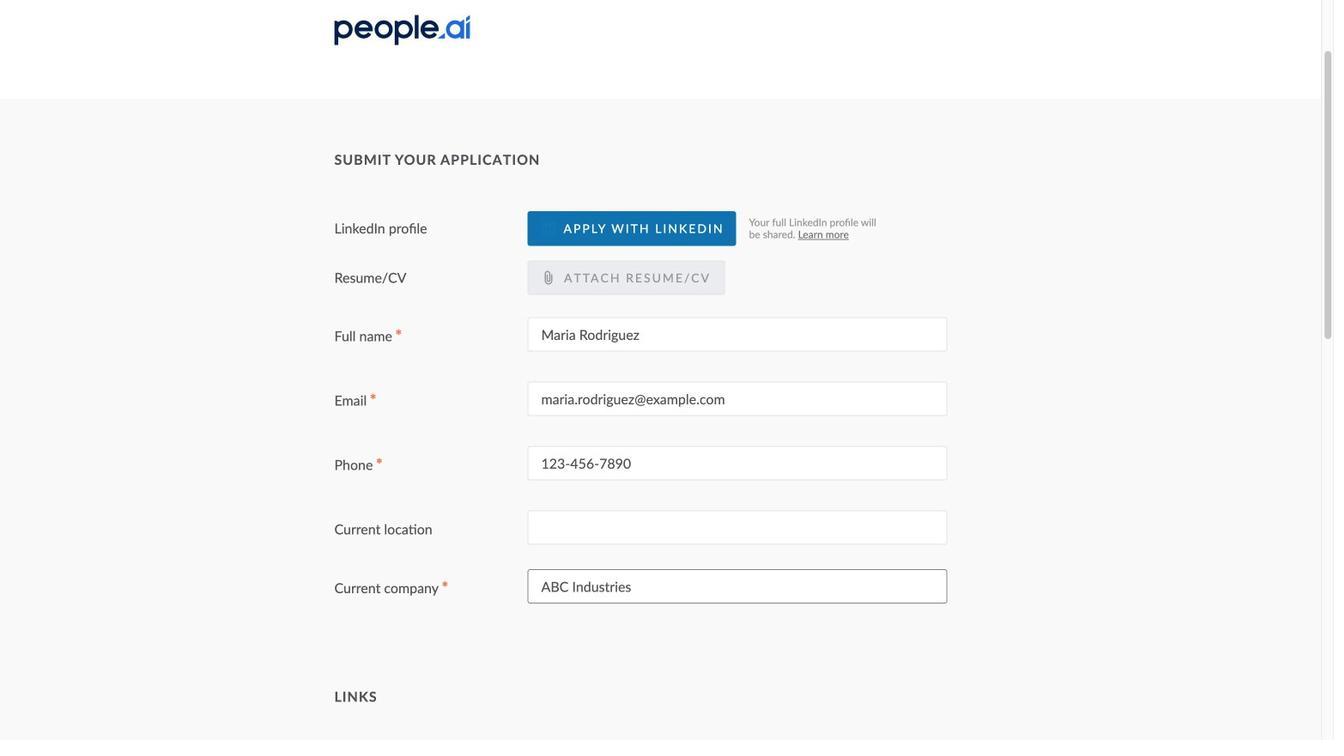 Task type: describe. For each thing, give the bounding box(es) containing it.
people.ai logo image
[[334, 15, 470, 45]]

paperclip image
[[541, 271, 555, 285]]



Task type: locate. For each thing, give the bounding box(es) containing it.
None email field
[[528, 382, 948, 416]]

None text field
[[528, 569, 948, 604]]

None text field
[[528, 317, 948, 352], [528, 446, 948, 481], [528, 511, 948, 545], [528, 317, 948, 352], [528, 446, 948, 481], [528, 511, 948, 545]]



Task type: vqa. For each thing, say whether or not it's contained in the screenshot.
NuvoAir logo
no



